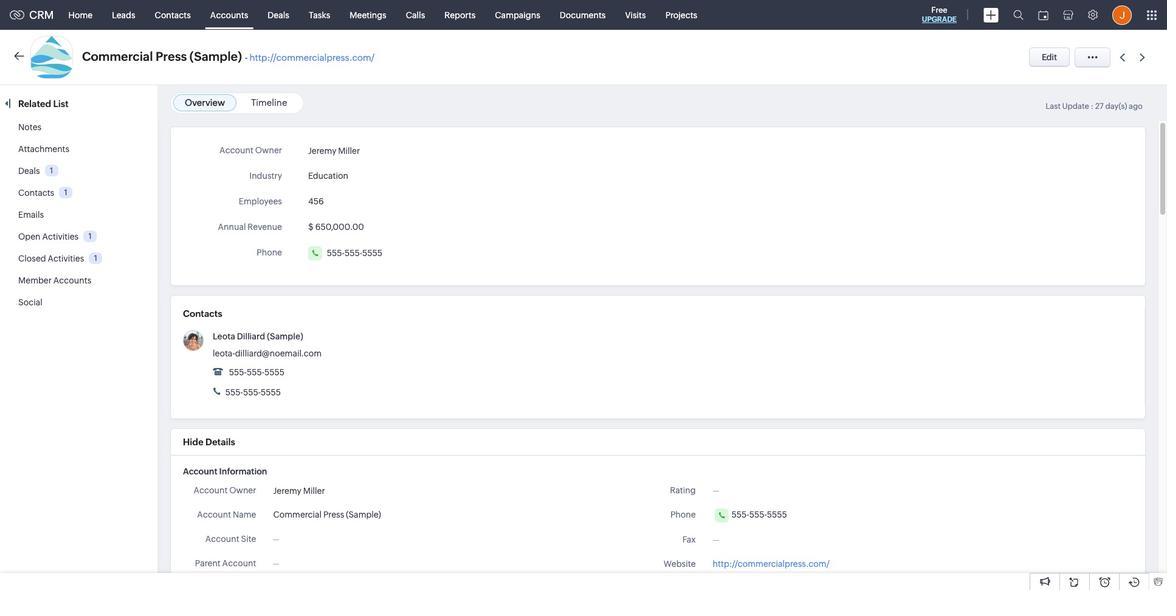 Task type: locate. For each thing, give the bounding box(es) containing it.
1 vertical spatial contacts link
[[18, 188, 54, 198]]

1 horizontal spatial commercial
[[273, 510, 322, 519]]

contacts right leads
[[155, 10, 191, 20]]

attachments
[[18, 144, 69, 154]]

account up account site
[[197, 510, 231, 519]]

activities for closed activities
[[48, 254, 84, 263]]

jeremy up commercial press (sample)
[[273, 486, 302, 496]]

campaigns link
[[486, 0, 550, 30]]

0 horizontal spatial commercial
[[82, 49, 153, 63]]

0 vertical spatial owner
[[255, 145, 282, 155]]

0 horizontal spatial deals link
[[18, 166, 40, 176]]

commercial press (sample) - http://commercialpress.com/
[[82, 49, 375, 63]]

0 horizontal spatial accounts
[[53, 276, 91, 285]]

press
[[156, 49, 187, 63], [324, 510, 344, 519]]

accounts up commercial press (sample) - http://commercialpress.com/
[[210, 10, 248, 20]]

0 vertical spatial accounts
[[210, 10, 248, 20]]

0 vertical spatial account owner
[[220, 145, 282, 155]]

1 vertical spatial miller
[[303, 486, 325, 496]]

rating
[[670, 485, 696, 495]]

http://commercialpress.com/ link
[[250, 52, 375, 63], [713, 559, 830, 569]]

account down account information
[[194, 485, 228, 495]]

1 horizontal spatial deals link
[[258, 0, 299, 30]]

dilliard@noemail.com
[[235, 349, 322, 358]]

(sample)
[[190, 49, 242, 63], [267, 332, 303, 341], [346, 510, 381, 519]]

phone down revenue
[[257, 248, 282, 257]]

activities
[[42, 232, 79, 241], [48, 254, 84, 263]]

miller up commercial press (sample)
[[303, 486, 325, 496]]

reports
[[445, 10, 476, 20]]

commercial down leads link
[[82, 49, 153, 63]]

activities up closed activities
[[42, 232, 79, 241]]

0 horizontal spatial phone
[[257, 248, 282, 257]]

0 horizontal spatial contacts link
[[18, 188, 54, 198]]

closed activities
[[18, 254, 84, 263]]

0 vertical spatial http://commercialpress.com/
[[250, 52, 375, 63]]

1 vertical spatial (sample)
[[267, 332, 303, 341]]

1 vertical spatial http://commercialpress.com/ link
[[713, 559, 830, 569]]

contacts link up emails link
[[18, 188, 54, 198]]

meetings
[[350, 10, 387, 20]]

owner up industry
[[255, 145, 282, 155]]

list
[[53, 99, 69, 109]]

next record image
[[1140, 53, 1148, 61]]

0 horizontal spatial press
[[156, 49, 187, 63]]

accounts
[[210, 10, 248, 20], [53, 276, 91, 285]]

tasks link
[[299, 0, 340, 30]]

1 vertical spatial http://commercialpress.com/
[[713, 559, 830, 569]]

deals link
[[258, 0, 299, 30], [18, 166, 40, 176]]

0 vertical spatial jeremy miller
[[308, 146, 360, 156]]

reports link
[[435, 0, 486, 30]]

phone
[[257, 248, 282, 257], [671, 510, 696, 519]]

revenue
[[248, 222, 282, 232]]

2 horizontal spatial (sample)
[[346, 510, 381, 519]]

website
[[664, 559, 696, 569]]

0 vertical spatial (sample)
[[190, 49, 242, 63]]

1 vertical spatial jeremy
[[273, 486, 302, 496]]

1 horizontal spatial phone
[[671, 510, 696, 519]]

0 vertical spatial press
[[156, 49, 187, 63]]

0 vertical spatial contacts
[[155, 10, 191, 20]]

1 right closed activities 'link'
[[94, 254, 97, 263]]

1 vertical spatial deals
[[18, 166, 40, 176]]

social link
[[18, 297, 42, 307]]

1 up open activities link
[[64, 188, 67, 197]]

last
[[1046, 102, 1061, 111]]

deals link left the "tasks"
[[258, 0, 299, 30]]

education
[[308, 171, 348, 181]]

5555
[[363, 248, 383, 258], [265, 367, 285, 377], [261, 387, 281, 397], [768, 510, 788, 519]]

crm link
[[10, 9, 54, 21]]

1 vertical spatial deals link
[[18, 166, 40, 176]]

1 horizontal spatial (sample)
[[267, 332, 303, 341]]

0 vertical spatial jeremy
[[308, 146, 337, 156]]

1 horizontal spatial contacts link
[[145, 0, 201, 30]]

650,000.00
[[315, 222, 364, 232]]

commercial for commercial press (sample) - http://commercialpress.com/
[[82, 49, 153, 63]]

0 horizontal spatial http://commercialpress.com/
[[250, 52, 375, 63]]

0 vertical spatial deals
[[268, 10, 289, 20]]

1 down attachments on the left top of page
[[50, 166, 53, 175]]

contacts up leota
[[183, 308, 222, 319]]

contacts up emails link
[[18, 188, 54, 198]]

1 for deals
[[50, 166, 53, 175]]

1 vertical spatial activities
[[48, 254, 84, 263]]

0 vertical spatial activities
[[42, 232, 79, 241]]

previous record image
[[1120, 53, 1126, 61]]

search element
[[1007, 0, 1032, 30]]

deals left the "tasks"
[[268, 10, 289, 20]]

miller up education
[[338, 146, 360, 156]]

jeremy miller up commercial press (sample)
[[273, 486, 325, 496]]

jeremy miller up education
[[308, 146, 360, 156]]

related list
[[18, 99, 71, 109]]

account
[[220, 145, 254, 155], [183, 467, 217, 476], [194, 485, 228, 495], [197, 510, 231, 519], [205, 534, 239, 544], [222, 558, 256, 568]]

activities for open activities
[[42, 232, 79, 241]]

search image
[[1014, 10, 1024, 20]]

account name
[[197, 510, 256, 519]]

commercial for commercial press (sample)
[[273, 510, 322, 519]]

0 vertical spatial commercial
[[82, 49, 153, 63]]

1 horizontal spatial http://commercialpress.com/
[[713, 559, 830, 569]]

jeremy
[[308, 146, 337, 156], [273, 486, 302, 496]]

1 vertical spatial owner
[[229, 485, 256, 495]]

edit button
[[1030, 47, 1071, 67]]

jeremy miller for education
[[308, 146, 360, 156]]

owner
[[255, 145, 282, 155], [229, 485, 256, 495]]

accounts inside accounts link
[[210, 10, 248, 20]]

1 horizontal spatial miller
[[338, 146, 360, 156]]

deals down attachments on the left top of page
[[18, 166, 40, 176]]

0 vertical spatial http://commercialpress.com/ link
[[250, 52, 375, 63]]

miller for commercial press (sample)
[[303, 486, 325, 496]]

leota-
[[213, 349, 235, 358]]

closed activities link
[[18, 254, 84, 263]]

campaigns
[[495, 10, 541, 20]]

0 horizontal spatial miller
[[303, 486, 325, 496]]

jeremy for commercial press (sample)
[[273, 486, 302, 496]]

1 vertical spatial accounts
[[53, 276, 91, 285]]

1 horizontal spatial jeremy
[[308, 146, 337, 156]]

contacts
[[155, 10, 191, 20], [18, 188, 54, 198], [183, 308, 222, 319]]

create menu element
[[977, 0, 1007, 30]]

1 horizontal spatial deals
[[268, 10, 289, 20]]

activities up member accounts
[[48, 254, 84, 263]]

jeremy up education
[[308, 146, 337, 156]]

crm
[[29, 9, 54, 21]]

account down account site
[[222, 558, 256, 568]]

0 horizontal spatial http://commercialpress.com/ link
[[250, 52, 375, 63]]

parent account
[[195, 558, 256, 568]]

fax
[[683, 535, 696, 544]]

0 vertical spatial miller
[[338, 146, 360, 156]]

day(s)
[[1106, 102, 1128, 111]]

tasks
[[309, 10, 330, 20]]

account site
[[205, 534, 256, 544]]

0 horizontal spatial jeremy
[[273, 486, 302, 496]]

social
[[18, 297, 42, 307]]

1 vertical spatial phone
[[671, 510, 696, 519]]

2 vertical spatial (sample)
[[346, 510, 381, 519]]

account owner down account information
[[194, 485, 256, 495]]

information
[[219, 467, 267, 476]]

1 vertical spatial account owner
[[194, 485, 256, 495]]

accounts link
[[201, 0, 258, 30]]

1 vertical spatial press
[[324, 510, 344, 519]]

1 horizontal spatial accounts
[[210, 10, 248, 20]]

jeremy miller
[[308, 146, 360, 156], [273, 486, 325, 496]]

1 right open activities
[[89, 232, 92, 241]]

555-555-5555
[[327, 248, 383, 258], [227, 367, 285, 377], [224, 387, 281, 397], [732, 510, 788, 519]]

phone down rating
[[671, 510, 696, 519]]

owner down information
[[229, 485, 256, 495]]

annual
[[218, 222, 246, 232]]

deals link down attachments on the left top of page
[[18, 166, 40, 176]]

attachments link
[[18, 144, 69, 154]]

account owner
[[220, 145, 282, 155], [194, 485, 256, 495]]

emails
[[18, 210, 44, 220]]

projects link
[[656, 0, 708, 30]]

overview
[[185, 97, 225, 108]]

1 horizontal spatial press
[[324, 510, 344, 519]]

account owner up industry
[[220, 145, 282, 155]]

0 horizontal spatial deals
[[18, 166, 40, 176]]

1 vertical spatial jeremy miller
[[273, 486, 325, 496]]

(sample) for commercial press (sample)
[[346, 510, 381, 519]]

miller
[[338, 146, 360, 156], [303, 486, 325, 496]]

deals
[[268, 10, 289, 20], [18, 166, 40, 176]]

home
[[68, 10, 93, 20]]

accounts down closed activities
[[53, 276, 91, 285]]

open activities
[[18, 232, 79, 241]]

1 for closed activities
[[94, 254, 97, 263]]

1 vertical spatial commercial
[[273, 510, 322, 519]]

1 for open activities
[[89, 232, 92, 241]]

0 vertical spatial deals link
[[258, 0, 299, 30]]

http://commercialpress.com/
[[250, 52, 375, 63], [713, 559, 830, 569]]

contacts link
[[145, 0, 201, 30], [18, 188, 54, 198]]

leads
[[112, 10, 135, 20]]

free
[[932, 5, 948, 15]]

0 horizontal spatial (sample)
[[190, 49, 242, 63]]

last update : 27 day(s) ago
[[1046, 102, 1144, 111]]

contacts link right leads
[[145, 0, 201, 30]]

commercial right name
[[273, 510, 322, 519]]

overview link
[[185, 97, 225, 108]]

industry
[[250, 171, 282, 181]]



Task type: describe. For each thing, give the bounding box(es) containing it.
account up industry
[[220, 145, 254, 155]]

miller for education
[[338, 146, 360, 156]]

owner for account name
[[229, 485, 256, 495]]

hide details link
[[183, 437, 235, 447]]

timeline
[[251, 97, 287, 108]]

member accounts link
[[18, 276, 91, 285]]

27
[[1096, 102, 1104, 111]]

leota-dilliard@noemail.com link
[[213, 349, 322, 358]]

account owner for account name
[[194, 485, 256, 495]]

name
[[233, 510, 256, 519]]

notes
[[18, 122, 41, 132]]

calls
[[406, 10, 425, 20]]

free upgrade
[[923, 5, 957, 24]]

profile element
[[1106, 0, 1140, 30]]

open activities link
[[18, 232, 79, 241]]

owner for industry
[[255, 145, 282, 155]]

calls link
[[396, 0, 435, 30]]

http://commercialpress.com/ inside commercial press (sample) - http://commercialpress.com/
[[250, 52, 375, 63]]

456
[[308, 196, 324, 206]]

timeline link
[[251, 97, 287, 108]]

notes link
[[18, 122, 41, 132]]

related
[[18, 99, 51, 109]]

1 horizontal spatial http://commercialpress.com/ link
[[713, 559, 830, 569]]

leota dilliard (sample) link
[[213, 332, 303, 341]]

leota-dilliard@noemail.com
[[213, 349, 322, 358]]

home link
[[59, 0, 102, 30]]

annual revenue
[[218, 222, 282, 232]]

documents
[[560, 10, 606, 20]]

emails link
[[18, 210, 44, 220]]

1 for contacts
[[64, 188, 67, 197]]

account information
[[183, 467, 267, 476]]

site
[[241, 534, 256, 544]]

-
[[245, 52, 248, 63]]

account owner for industry
[[220, 145, 282, 155]]

documents link
[[550, 0, 616, 30]]

jeremy for education
[[308, 146, 337, 156]]

calendar image
[[1039, 10, 1049, 20]]

hide
[[183, 437, 204, 447]]

employees
[[239, 196, 282, 206]]

$  650,000.00
[[308, 222, 364, 232]]

2 vertical spatial contacts
[[183, 308, 222, 319]]

(sample) for commercial press (sample) - http://commercialpress.com/
[[190, 49, 242, 63]]

details
[[206, 437, 235, 447]]

member accounts
[[18, 276, 91, 285]]

edit
[[1043, 52, 1058, 62]]

meetings link
[[340, 0, 396, 30]]

account down hide
[[183, 467, 217, 476]]

account up parent account on the left of the page
[[205, 534, 239, 544]]

jeremy miller for commercial press (sample)
[[273, 486, 325, 496]]

projects
[[666, 10, 698, 20]]

profile image
[[1113, 5, 1133, 25]]

leota
[[213, 332, 235, 341]]

hide details
[[183, 437, 235, 447]]

0 vertical spatial contacts link
[[145, 0, 201, 30]]

$
[[308, 222, 314, 232]]

ago
[[1129, 102, 1144, 111]]

visits
[[626, 10, 646, 20]]

member
[[18, 276, 52, 285]]

parent
[[195, 558, 221, 568]]

create menu image
[[984, 8, 999, 22]]

commercial press (sample)
[[273, 510, 381, 519]]

press for commercial press (sample) - http://commercialpress.com/
[[156, 49, 187, 63]]

1 vertical spatial contacts
[[18, 188, 54, 198]]

leads link
[[102, 0, 145, 30]]

(sample) for leota dilliard (sample)
[[267, 332, 303, 341]]

update
[[1063, 102, 1090, 111]]

:
[[1092, 102, 1094, 111]]

visits link
[[616, 0, 656, 30]]

dilliard
[[237, 332, 265, 341]]

closed
[[18, 254, 46, 263]]

upgrade
[[923, 15, 957, 24]]

press for commercial press (sample)
[[324, 510, 344, 519]]

0 vertical spatial phone
[[257, 248, 282, 257]]

leota dilliard (sample)
[[213, 332, 303, 341]]

open
[[18, 232, 40, 241]]



Task type: vqa. For each thing, say whether or not it's contained in the screenshot.
Closed Activities link
yes



